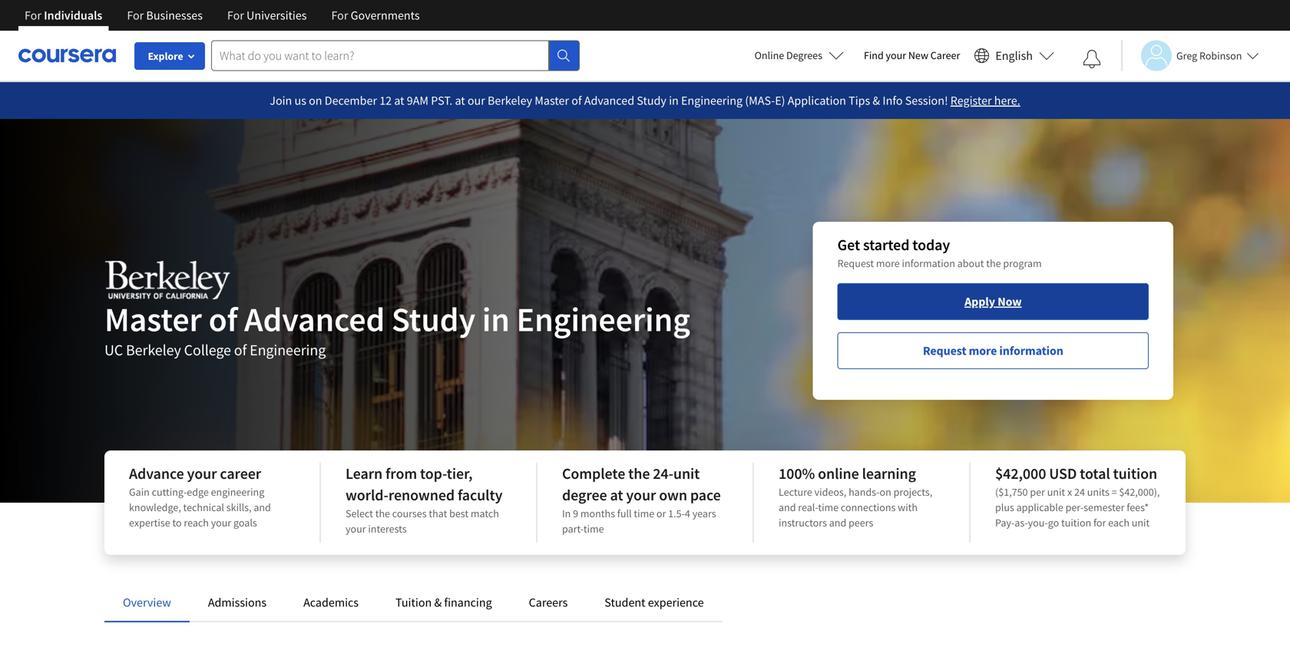Task type: locate. For each thing, give the bounding box(es) containing it.
0 vertical spatial information
[[902, 257, 955, 270]]

1 vertical spatial unit
[[1047, 485, 1065, 499]]

and up goals
[[254, 501, 271, 515]]

the left 24-
[[628, 464, 650, 484]]

study inside master of advanced study in engineering uc berkeley college of engineering
[[392, 298, 476, 341]]

2 horizontal spatial the
[[986, 257, 1001, 270]]

time
[[818, 501, 839, 515], [634, 507, 655, 521], [584, 522, 604, 536]]

find your new career
[[864, 48, 960, 62]]

0 horizontal spatial master
[[104, 298, 202, 341]]

your down select
[[346, 522, 366, 536]]

more down apply
[[969, 343, 997, 359]]

advanced
[[584, 93, 635, 108], [244, 298, 385, 341]]

&
[[873, 93, 880, 108], [434, 595, 442, 611]]

governments
[[351, 8, 420, 23]]

banner navigation
[[12, 0, 432, 31]]

1 vertical spatial advanced
[[244, 298, 385, 341]]

at inside complete the 24-unit degree at your own pace in 9 months full time or 1.5-4 years part-time
[[610, 486, 623, 505]]

0 vertical spatial on
[[309, 93, 322, 108]]

1 vertical spatial on
[[880, 485, 892, 499]]

0 vertical spatial the
[[986, 257, 1001, 270]]

tuition down per- on the right bottom of page
[[1061, 516, 1092, 530]]

for for individuals
[[25, 8, 41, 23]]

($1,750
[[995, 485, 1028, 499]]

for
[[1094, 516, 1106, 530]]

request inside button
[[923, 343, 967, 359]]

1 horizontal spatial at
[[455, 93, 465, 108]]

time left or
[[634, 507, 655, 521]]

4
[[685, 507, 690, 521]]

robinson
[[1200, 49, 1242, 63]]

for left governments
[[331, 8, 348, 23]]

advance
[[129, 464, 184, 484]]

master inside master of advanced study in engineering uc berkeley college of engineering
[[104, 298, 202, 341]]

complete
[[562, 464, 625, 484]]

time inside 100% online learning lecture videos, hands-on projects, and real-time connections with instructors and peers
[[818, 501, 839, 515]]

0 horizontal spatial berkeley
[[126, 341, 181, 360]]

career
[[931, 48, 960, 62]]

the up "interests"
[[375, 507, 390, 521]]

for individuals
[[25, 8, 102, 23]]

your inside "learn from top-tier, world-renowned faculty select the courses that best match your interests"
[[346, 522, 366, 536]]

apply
[[965, 294, 995, 310]]

faculty
[[458, 486, 503, 505]]

real-
[[798, 501, 818, 515]]

0 vertical spatial more
[[876, 257, 900, 270]]

total
[[1080, 464, 1110, 484]]

full
[[617, 507, 632, 521]]

that
[[429, 507, 447, 521]]

and left peers
[[829, 516, 847, 530]]

e)
[[775, 93, 785, 108]]

explore button
[[134, 42, 205, 70]]

the inside get started today request more information about the program
[[986, 257, 1001, 270]]

berkeley right the uc
[[126, 341, 181, 360]]

2 vertical spatial the
[[375, 507, 390, 521]]

for universities
[[227, 8, 307, 23]]

plus
[[995, 501, 1015, 515]]

request down get in the right of the page
[[838, 257, 874, 270]]

0 vertical spatial master
[[535, 93, 569, 108]]

0 vertical spatial berkeley
[[488, 93, 532, 108]]

1 horizontal spatial study
[[637, 93, 667, 108]]

student experience link
[[605, 595, 704, 611]]

1 horizontal spatial more
[[969, 343, 997, 359]]

1 for from the left
[[25, 8, 41, 23]]

more down started
[[876, 257, 900, 270]]

tuition
[[1113, 464, 1158, 484], [1061, 516, 1092, 530]]

1 vertical spatial in
[[482, 298, 510, 341]]

master of advanced study in engineering uc berkeley college of engineering
[[104, 298, 690, 360]]

0 vertical spatial unit
[[674, 464, 700, 484]]

None search field
[[211, 40, 580, 71]]

0 horizontal spatial in
[[482, 298, 510, 341]]

1 horizontal spatial unit
[[1047, 485, 1065, 499]]

your up edge
[[187, 464, 217, 484]]

0 horizontal spatial &
[[434, 595, 442, 611]]

request
[[838, 257, 874, 270], [923, 343, 967, 359]]

unit
[[674, 464, 700, 484], [1047, 485, 1065, 499], [1132, 516, 1150, 530]]

your up full
[[626, 486, 656, 505]]

of
[[572, 93, 582, 108], [209, 298, 238, 341], [234, 341, 247, 360]]

knowledge,
[[129, 501, 181, 515]]

0 vertical spatial advanced
[[584, 93, 635, 108]]

at
[[394, 93, 404, 108], [455, 93, 465, 108], [610, 486, 623, 505]]

advance your career gain cutting-edge engineering knowledge, technical skills, and expertise to reach your goals
[[129, 464, 271, 530]]

0 vertical spatial request
[[838, 257, 874, 270]]

on inside 100% online learning lecture videos, hands-on projects, and real-time connections with instructors and peers
[[880, 485, 892, 499]]

your
[[886, 48, 906, 62], [187, 464, 217, 484], [626, 486, 656, 505], [211, 516, 231, 530], [346, 522, 366, 536]]

1.5-
[[668, 507, 685, 521]]

1 horizontal spatial advanced
[[584, 93, 635, 108]]

at for complete
[[610, 486, 623, 505]]

tuition up $42,000),
[[1113, 464, 1158, 484]]

information down now
[[1000, 343, 1064, 359]]

learning
[[862, 464, 916, 484]]

and down 'lecture' on the right bottom of the page
[[779, 501, 796, 515]]

register
[[951, 93, 992, 108]]

1 horizontal spatial on
[[880, 485, 892, 499]]

as-
[[1015, 516, 1028, 530]]

in inside master of advanced study in engineering uc berkeley college of engineering
[[482, 298, 510, 341]]

0 horizontal spatial at
[[394, 93, 404, 108]]

0 horizontal spatial study
[[392, 298, 476, 341]]

pace
[[690, 486, 721, 505]]

& right tuition
[[434, 595, 442, 611]]

information
[[902, 257, 955, 270], [1000, 343, 1064, 359]]

hands-
[[849, 485, 880, 499]]

berkeley right our
[[488, 93, 532, 108]]

english
[[996, 48, 1033, 63]]

2 for from the left
[[127, 8, 144, 23]]

for left the businesses
[[127, 8, 144, 23]]

the inside "learn from top-tier, world-renowned faculty select the courses that best match your interests"
[[375, 507, 390, 521]]

1 vertical spatial tuition
[[1061, 516, 1092, 530]]

unit left 'x'
[[1047, 485, 1065, 499]]

for for businesses
[[127, 8, 144, 23]]

1 vertical spatial berkeley
[[126, 341, 181, 360]]

for left universities
[[227, 8, 244, 23]]

1 horizontal spatial information
[[1000, 343, 1064, 359]]

at up full
[[610, 486, 623, 505]]

tuition & financing link
[[396, 595, 492, 611]]

at left our
[[455, 93, 465, 108]]

the right about
[[986, 257, 1001, 270]]

x
[[1068, 485, 1072, 499]]

for
[[25, 8, 41, 23], [127, 8, 144, 23], [227, 8, 244, 23], [331, 8, 348, 23]]

2 horizontal spatial at
[[610, 486, 623, 505]]

learn
[[346, 464, 383, 484]]

9am
[[407, 93, 429, 108]]

online
[[755, 48, 784, 62]]

1 vertical spatial information
[[1000, 343, 1064, 359]]

1 horizontal spatial &
[[873, 93, 880, 108]]

top-
[[420, 464, 447, 484]]

greg
[[1177, 49, 1198, 63]]

months
[[581, 507, 615, 521]]

on down learning
[[880, 485, 892, 499]]

financing
[[444, 595, 492, 611]]

3 for from the left
[[227, 8, 244, 23]]

your right find
[[886, 48, 906, 62]]

videos,
[[815, 485, 847, 499]]

time down months
[[584, 522, 604, 536]]

tuition
[[396, 595, 432, 611]]

1 horizontal spatial berkeley
[[488, 93, 532, 108]]

1 vertical spatial master
[[104, 298, 202, 341]]

courses
[[392, 507, 427, 521]]

get started today request more information about the program
[[838, 235, 1042, 270]]

interests
[[368, 522, 407, 536]]

in
[[562, 507, 571, 521]]

0 horizontal spatial the
[[375, 507, 390, 521]]

skills,
[[226, 501, 252, 515]]

unit down fees*
[[1132, 516, 1150, 530]]

0 horizontal spatial request
[[838, 257, 874, 270]]

100% online learning lecture videos, hands-on projects, and real-time connections with instructors and peers
[[779, 464, 933, 530]]

1 vertical spatial request
[[923, 343, 967, 359]]

1 horizontal spatial tuition
[[1113, 464, 1158, 484]]

in
[[669, 93, 679, 108], [482, 298, 510, 341]]

lecture
[[779, 485, 813, 499]]

24-
[[653, 464, 674, 484]]

apply now button
[[838, 283, 1149, 320]]

request down apply
[[923, 343, 967, 359]]

individuals
[[44, 8, 102, 23]]

information down today
[[902, 257, 955, 270]]

1 horizontal spatial request
[[923, 343, 967, 359]]

time down the videos,
[[818, 501, 839, 515]]

2 horizontal spatial time
[[818, 501, 839, 515]]

1 vertical spatial more
[[969, 343, 997, 359]]

for left individuals
[[25, 8, 41, 23]]

1 vertical spatial study
[[392, 298, 476, 341]]

now
[[998, 294, 1022, 310]]

today
[[913, 235, 950, 255]]

0 horizontal spatial more
[[876, 257, 900, 270]]

4 for from the left
[[331, 8, 348, 23]]

cutting-
[[152, 485, 187, 499]]

0 horizontal spatial and
[[254, 501, 271, 515]]

the inside complete the 24-unit degree at your own pace in 9 months full time or 1.5-4 years part-time
[[628, 464, 650, 484]]

1 vertical spatial &
[[434, 595, 442, 611]]

1 horizontal spatial and
[[779, 501, 796, 515]]

100%
[[779, 464, 815, 484]]

0 horizontal spatial unit
[[674, 464, 700, 484]]

1 horizontal spatial the
[[628, 464, 650, 484]]

0 horizontal spatial information
[[902, 257, 955, 270]]

master
[[535, 93, 569, 108], [104, 298, 202, 341]]

select
[[346, 507, 373, 521]]

greg robinson button
[[1121, 40, 1259, 71]]

0 vertical spatial &
[[873, 93, 880, 108]]

1 horizontal spatial in
[[669, 93, 679, 108]]

berkeley
[[488, 93, 532, 108], [126, 341, 181, 360]]

0 horizontal spatial advanced
[[244, 298, 385, 341]]

unit up own
[[674, 464, 700, 484]]

& left info on the right top
[[873, 93, 880, 108]]

engineering
[[211, 485, 264, 499]]

complete the 24-unit degree at your own pace in 9 months full time or 1.5-4 years part-time
[[562, 464, 721, 536]]

businesses
[[146, 8, 203, 23]]

at right the 12 on the left of page
[[394, 93, 404, 108]]

us
[[295, 93, 306, 108]]

your inside complete the 24-unit degree at your own pace in 9 months full time or 1.5-4 years part-time
[[626, 486, 656, 505]]

2 horizontal spatial unit
[[1132, 516, 1150, 530]]

1 vertical spatial the
[[628, 464, 650, 484]]

on right us
[[309, 93, 322, 108]]



Task type: vqa. For each thing, say whether or not it's contained in the screenshot.
left '#12'
no



Task type: describe. For each thing, give the bounding box(es) containing it.
renowned
[[389, 486, 455, 505]]

overview
[[123, 595, 171, 611]]

uc berkeley college of engineering logo image
[[104, 261, 231, 300]]

online degrees button
[[742, 38, 856, 72]]

get
[[838, 235, 860, 255]]

our
[[468, 93, 485, 108]]

college
[[184, 341, 231, 360]]

0 vertical spatial tuition
[[1113, 464, 1158, 484]]

gain
[[129, 485, 150, 499]]

!
[[945, 93, 948, 108]]

peers
[[849, 516, 874, 530]]

and inside advance your career gain cutting-edge engineering knowledge, technical skills, and expertise to reach your goals
[[254, 501, 271, 515]]

goals
[[234, 516, 257, 530]]

0 horizontal spatial time
[[584, 522, 604, 536]]

uc
[[104, 341, 123, 360]]

24
[[1075, 485, 1085, 499]]

explore
[[148, 49, 183, 63]]

admissions
[[208, 595, 267, 611]]

application
[[788, 93, 846, 108]]

to
[[172, 516, 182, 530]]

experience
[[648, 595, 704, 611]]

request more information button
[[838, 333, 1149, 369]]

each
[[1108, 516, 1130, 530]]

about
[[958, 257, 984, 270]]

pst.
[[431, 93, 453, 108]]

berkeley inside master of advanced study in engineering uc berkeley college of engineering
[[126, 341, 181, 360]]

for businesses
[[127, 8, 203, 23]]

your down technical at left
[[211, 516, 231, 530]]

greg robinson
[[1177, 49, 1242, 63]]

projects,
[[894, 485, 933, 499]]

0 vertical spatial study
[[637, 93, 667, 108]]

find
[[864, 48, 884, 62]]

$42,000),
[[1119, 485, 1160, 499]]

coursera image
[[18, 43, 116, 68]]

years
[[693, 507, 716, 521]]

2 horizontal spatial and
[[829, 516, 847, 530]]

for for governments
[[331, 8, 348, 23]]

tuition & financing
[[396, 595, 492, 611]]

at for join
[[394, 93, 404, 108]]

find your new career link
[[856, 46, 968, 65]]

with
[[898, 501, 918, 515]]

student experience
[[605, 595, 704, 611]]

0 vertical spatial in
[[669, 93, 679, 108]]

join us on december 12 at 9am pst. at our berkeley master of advanced study in engineering (mas-e) application tips & info session ! register here.
[[270, 93, 1021, 108]]

online degrees
[[755, 48, 823, 62]]

edge
[[187, 485, 209, 499]]

december
[[325, 93, 377, 108]]

learn from top-tier, world-renowned faculty select the courses that best match your interests
[[346, 464, 503, 536]]

1 horizontal spatial time
[[634, 507, 655, 521]]

careers
[[529, 595, 568, 611]]

more inside button
[[969, 343, 997, 359]]

tier,
[[447, 464, 473, 484]]

or
[[657, 507, 666, 521]]

degrees
[[787, 48, 823, 62]]

started
[[863, 235, 910, 255]]

unit inside complete the 24-unit degree at your own pace in 9 months full time or 1.5-4 years part-time
[[674, 464, 700, 484]]

12
[[380, 93, 392, 108]]

information inside button
[[1000, 343, 1064, 359]]

session
[[905, 93, 945, 108]]

instructors
[[779, 516, 827, 530]]

degree
[[562, 486, 607, 505]]

0 horizontal spatial tuition
[[1061, 516, 1092, 530]]

What do you want to learn? text field
[[211, 40, 549, 71]]

student
[[605, 595, 646, 611]]

careers link
[[529, 595, 568, 611]]

applicable
[[1017, 501, 1064, 515]]

units
[[1087, 485, 1110, 499]]

information inside get started today request more information about the program
[[902, 257, 955, 270]]

online
[[818, 464, 859, 484]]

here.
[[994, 93, 1021, 108]]

0 horizontal spatial on
[[309, 93, 322, 108]]

program
[[1003, 257, 1042, 270]]

expertise
[[129, 516, 170, 530]]

english button
[[968, 31, 1061, 81]]

universities
[[247, 8, 307, 23]]

match
[[471, 507, 499, 521]]

semester
[[1084, 501, 1125, 515]]

$42,000
[[995, 464, 1046, 484]]

technical
[[183, 501, 224, 515]]

advanced inside master of advanced study in engineering uc berkeley college of engineering
[[244, 298, 385, 341]]

more inside get started today request more information about the program
[[876, 257, 900, 270]]

best
[[449, 507, 469, 521]]

register here. link
[[951, 93, 1021, 108]]

from
[[386, 464, 417, 484]]

pay-
[[995, 516, 1015, 530]]

career
[[220, 464, 261, 484]]

part-
[[562, 522, 584, 536]]

2 vertical spatial unit
[[1132, 516, 1150, 530]]

$42,000 usd total tuition ($1,750 per unit  x  24 units = $42,000), plus applicable per-semester fees* pay-as-you-go tuition for each unit
[[995, 464, 1160, 530]]

for for universities
[[227, 8, 244, 23]]

for governments
[[331, 8, 420, 23]]

join
[[270, 93, 292, 108]]

connections
[[841, 501, 896, 515]]

you-
[[1028, 516, 1048, 530]]

own
[[659, 486, 687, 505]]

your inside find your new career link
[[886, 48, 906, 62]]

show notifications image
[[1083, 50, 1101, 68]]

request inside get started today request more information about the program
[[838, 257, 874, 270]]

(mas-
[[745, 93, 775, 108]]

1 horizontal spatial master
[[535, 93, 569, 108]]



